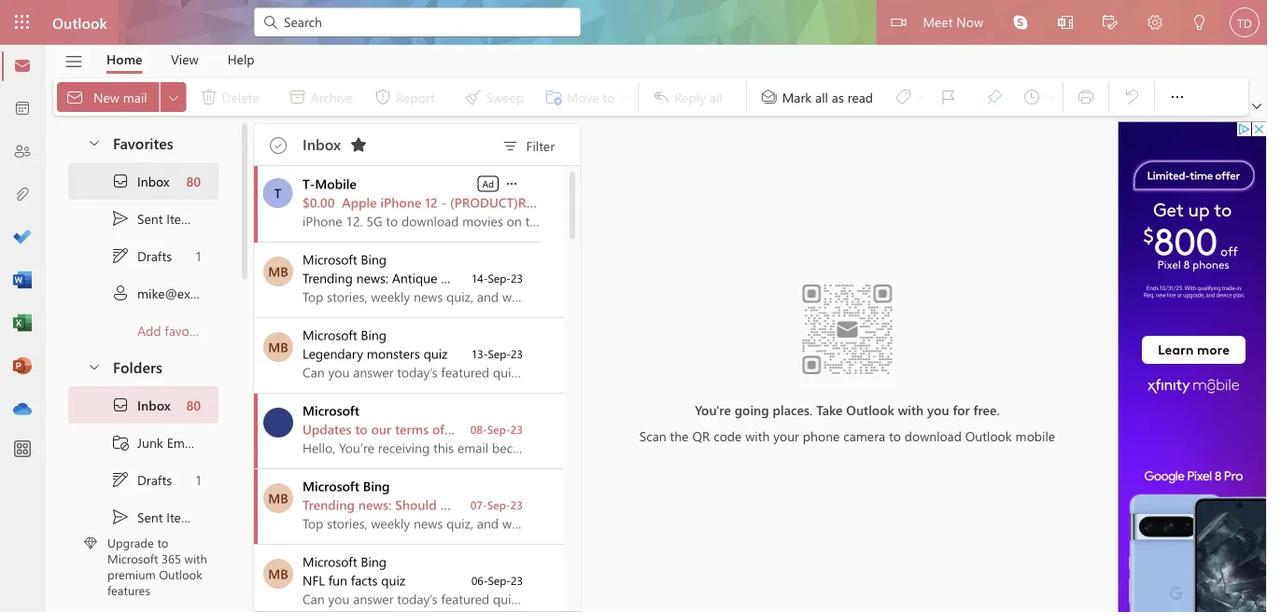 Task type: describe. For each thing, give the bounding box(es) containing it.
 filter
[[501, 137, 555, 156]]

trending news: should supreme court disqualify trump from… and more
[[303, 496, 737, 514]]

23 for quiz
[[511, 347, 523, 361]]

td image
[[1230, 7, 1260, 37]]

 tree item
[[68, 275, 254, 312]]

sewing
[[481, 269, 523, 287]]

ad
[[483, 177, 494, 190]]

supreme
[[440, 496, 493, 514]]

trending for trending news: should supreme court disqualify trump from… and more
[[303, 496, 355, 514]]

 button
[[55, 46, 92, 78]]

 drafts for 
[[111, 247, 172, 265]]

favorite
[[165, 322, 208, 339]]

folders
[[113, 357, 162, 377]]

microsoft bing for nfl fun facts quiz
[[303, 553, 387, 571]]

mb for legendary monsters quiz
[[268, 339, 288, 356]]

to inside upgrade to microsoft 365 with premium outlook features
[[157, 535, 168, 551]]

2  tree item from the top
[[68, 499, 219, 536]]

view
[[171, 50, 199, 68]]

&
[[620, 269, 630, 287]]

nfl fun facts quiz
[[303, 572, 406, 589]]

microsoft for trending news: should supreme court disqualify trump from… and more
[[303, 478, 360, 495]]

select a conversation checkbox for nfl fun facts quiz
[[258, 545, 303, 589]]

meet
[[923, 13, 953, 30]]

fun
[[329, 572, 347, 589]]

(with
[[597, 194, 630, 211]]

inbox 
[[303, 134, 368, 154]]

microsoft bing for legendary monsters quiz
[[303, 326, 387, 344]]

 button
[[1133, 0, 1178, 47]]

iphone
[[381, 194, 422, 211]]

with inside upgrade to microsoft 365 with premium outlook features
[[185, 551, 207, 567]]

 button
[[160, 82, 187, 112]]

mark
[[783, 88, 812, 105]]

microsoft bing image for nfl fun facts quiz
[[263, 560, 293, 589]]

 sent items for '' tree item in the favorites tree
[[111, 209, 198, 228]]

of
[[432, 421, 445, 438]]

t-mobile
[[303, 175, 357, 192]]

files image
[[13, 186, 32, 205]]

256gb
[[555, 194, 594, 211]]

upgrade
[[107, 535, 154, 551]]

word image
[[13, 272, 32, 290]]

home button
[[92, 45, 156, 74]]

as
[[832, 88, 844, 105]]

select a conversation checkbox for microsoft
[[258, 394, 303, 438]]

 inbox for 
[[111, 172, 169, 191]]


[[1013, 15, 1028, 30]]

1 vertical spatial quiz
[[381, 572, 406, 589]]

23 for facts
[[511, 574, 523, 588]]

singer
[[441, 269, 478, 287]]

should
[[395, 496, 437, 514]]

email
[[167, 434, 198, 451]]

bing for facts
[[361, 553, 387, 571]]

 inside popup button
[[166, 90, 181, 105]]

upgrade to microsoft 365 with premium outlook features
[[107, 535, 207, 599]]

365
[[162, 551, 181, 567]]

m
[[272, 414, 284, 432]]

sep- for quiz
[[488, 347, 511, 361]]

 for 
[[111, 471, 130, 489]]

our
[[371, 421, 392, 438]]

antique
[[392, 269, 438, 287]]

 mark all as read
[[760, 88, 873, 106]]


[[262, 13, 280, 32]]


[[1253, 102, 1262, 111]]

help button
[[214, 45, 269, 74]]

home
[[106, 50, 142, 68]]

80 for 
[[186, 173, 201, 190]]

 button
[[344, 130, 374, 160]]


[[760, 88, 779, 106]]

 drafts for 
[[111, 471, 172, 489]]

 tree item for 
[[68, 163, 219, 200]]

free.
[[974, 401, 1000, 418]]


[[349, 135, 368, 154]]

you
[[928, 401, 950, 418]]

sep- for antique
[[488, 271, 511, 286]]

mobile
[[315, 175, 357, 192]]

microsoft image
[[263, 408, 293, 438]]

microsoft bing image
[[263, 333, 293, 362]]

tab list containing home
[[92, 45, 269, 74]]

 tree item for 
[[68, 461, 219, 499]]

values
[[579, 269, 616, 287]]

camera
[[844, 428, 886, 445]]

mb for trending news: antique singer sewing machine values & what… and more
[[268, 263, 288, 280]]

2  from the top
[[111, 508, 130, 527]]

code
[[714, 428, 742, 445]]

onedrive image
[[13, 401, 32, 419]]

application containing outlook
[[0, 0, 1268, 613]]

items for '' tree item in the favorites tree
[[167, 210, 198, 227]]

left-rail-appbar navigation
[[4, 45, 41, 432]]

terms
[[395, 421, 429, 438]]

monsters
[[367, 345, 420, 362]]

outlook inside upgrade to microsoft 365 with premium outlook features
[[159, 567, 202, 583]]


[[65, 88, 84, 106]]


[[1148, 15, 1163, 30]]

Select all messages checkbox
[[265, 133, 291, 159]]

going
[[735, 401, 769, 418]]

 button
[[999, 0, 1043, 45]]

outlook down free.
[[966, 428, 1012, 445]]


[[271, 137, 286, 152]]

payments)
[[706, 194, 767, 211]]

court
[[497, 496, 530, 514]]

microsoft bing image for trending news: antique singer sewing machine values & what… and more
[[263, 257, 293, 287]]

inbox heading
[[303, 124, 374, 165]]

tree containing 
[[68, 387, 219, 613]]

Search for email, meetings, files and more. field
[[282, 12, 570, 31]]

microsoft for legendary monsters quiz
[[303, 326, 357, 344]]

07-
[[471, 498, 487, 513]]

message list no conversations selected list box
[[254, 166, 767, 613]]

t
[[274, 184, 281, 202]]

favorites tree
[[68, 118, 254, 349]]

select a conversation checkbox for microsoft bing
[[258, 243, 303, 287]]

1 vertical spatial and
[[680, 496, 702, 514]]

add
[[137, 322, 161, 339]]



Task type: vqa. For each thing, say whether or not it's contained in the screenshot.
2nd Trending from the top of the Message list No conversations selected list box
yes



Task type: locate. For each thing, give the bounding box(es) containing it.
your
[[774, 428, 800, 445]]

microsoft updates to our terms of use 08-sep-23
[[303, 402, 523, 438]]

0 vertical spatial  sent items
[[111, 209, 198, 228]]

inbox up  junk email on the left bottom of the page
[[137, 397, 171, 414]]

08-
[[470, 422, 487, 437]]

microsoft bing
[[303, 251, 387, 268], [303, 326, 387, 344], [303, 478, 390, 495], [303, 553, 387, 571]]

Select a conversation checkbox
[[258, 319, 303, 362]]

2  drafts from the top
[[111, 471, 172, 489]]

sep- for facts
[[488, 574, 511, 588]]

quiz right the monsters
[[424, 345, 448, 362]]

13-
[[472, 347, 488, 361]]

0 vertical spatial drafts
[[137, 247, 172, 265]]

bing up facts
[[361, 553, 387, 571]]

mb up select a conversation checkbox
[[268, 263, 288, 280]]

microsoft bing image
[[263, 257, 293, 287], [263, 484, 293, 514], [263, 560, 293, 589]]

$0.00
[[303, 194, 335, 211]]


[[111, 209, 130, 228], [111, 508, 130, 527]]

drafts down  junk email on the left bottom of the page
[[137, 471, 172, 489]]

(product)red
[[450, 194, 543, 211]]

1  drafts from the top
[[111, 247, 172, 265]]

mb
[[268, 263, 288, 280], [268, 339, 288, 356], [268, 490, 288, 507], [268, 566, 288, 583]]

inbox inside tree
[[137, 397, 171, 414]]

 inside message list no conversations selected list box
[[504, 177, 519, 191]]

drafts for 
[[137, 247, 172, 265]]

 up 
[[111, 209, 130, 228]]

1  tree item from the top
[[68, 163, 219, 200]]

 new mail
[[65, 88, 147, 106]]

microsoft bing for trending news: should supreme court disqualify trump from… and more
[[303, 478, 390, 495]]

 up the upgrade
[[111, 508, 130, 527]]

1 vertical spatial 
[[87, 135, 102, 150]]

microsoft bing down the updates
[[303, 478, 390, 495]]

1 - from the left
[[441, 194, 447, 211]]

1 up mike@example.com
[[196, 247, 201, 265]]

1 vertical spatial 1
[[196, 471, 201, 489]]

sent inside tree
[[137, 509, 163, 526]]

microsoft bing image left nfl
[[263, 560, 293, 589]]

quiz
[[424, 345, 448, 362], [381, 572, 406, 589]]

2  from the top
[[111, 396, 130, 415]]

download
[[905, 428, 962, 445]]

features
[[107, 582, 150, 599]]

add favorite
[[137, 322, 208, 339]]

apple
[[342, 194, 377, 211]]

from…
[[637, 496, 676, 514]]

$0.00 apple iphone 12 - (product)red - 256gb (with 24 monthly payments)
[[303, 194, 767, 211]]

microsoft down $0.00
[[303, 251, 357, 268]]

1  sent items from the top
[[111, 209, 198, 228]]

inbox down favorites tree item in the left top of the page
[[137, 173, 169, 190]]

sent up the upgrade
[[137, 509, 163, 526]]

2 vertical spatial microsoft bing image
[[263, 560, 293, 589]]

legendary monsters quiz
[[303, 345, 448, 362]]

 tree item up 
[[68, 237, 219, 275]]

to inside microsoft updates to our terms of use 08-sep-23
[[355, 421, 368, 438]]

0 vertical spatial  button
[[1159, 78, 1197, 116]]

mail image
[[13, 57, 32, 76]]

1 vertical spatial select a conversation checkbox
[[258, 394, 303, 438]]


[[111, 284, 130, 303]]

microsoft bing up fun at the bottom
[[303, 553, 387, 571]]

quiz right facts
[[381, 572, 406, 589]]

0 vertical spatial 
[[1169, 88, 1187, 106]]

2  tree item from the top
[[68, 461, 219, 499]]

microsoft bing up legendary in the left bottom of the page
[[303, 326, 387, 344]]


[[501, 137, 520, 156]]

to right camera
[[889, 428, 901, 445]]

and right what…
[[678, 269, 699, 287]]

outlook
[[52, 12, 107, 32], [847, 401, 895, 418], [966, 428, 1012, 445], [159, 567, 202, 583]]

 for 
[[111, 172, 130, 191]]

2 drafts from the top
[[137, 471, 172, 489]]

0 vertical spatial 
[[111, 172, 130, 191]]

4 mb from the top
[[268, 566, 288, 583]]

2  tree item from the top
[[68, 387, 219, 424]]

23 right 07-
[[511, 498, 523, 513]]

0 vertical spatial 
[[111, 247, 130, 265]]

trending up legendary in the left bottom of the page
[[303, 269, 353, 287]]

tags group
[[751, 78, 1059, 116]]

application
[[0, 0, 1268, 613]]

trump
[[595, 496, 633, 514]]

microsoft up the updates
[[303, 402, 360, 419]]

1 down email on the left of page
[[196, 471, 201, 489]]

2 microsoft bing image from the top
[[263, 484, 293, 514]]

1  from the top
[[111, 209, 130, 228]]

1 for 
[[196, 471, 201, 489]]

items for 2nd '' tree item from the top
[[167, 509, 198, 526]]

select a conversation checkbox left fun at the bottom
[[258, 545, 303, 589]]

nfl
[[303, 572, 325, 589]]

0 horizontal spatial to
[[157, 535, 168, 551]]

 button
[[1088, 0, 1133, 47]]

people image
[[13, 143, 32, 162]]

select a conversation checkbox for trending news: should supreme court disqualify trump from… and more
[[258, 470, 303, 514]]

12
[[425, 194, 438, 211]]

updates
[[303, 421, 352, 438]]

more right what…
[[703, 269, 733, 287]]

07-sep-23
[[471, 498, 523, 513]]


[[1103, 15, 1118, 30]]

 for  dropdown button to the top
[[1169, 88, 1187, 106]]

1  tree item from the top
[[68, 200, 219, 237]]


[[1193, 15, 1208, 30]]

items up ' mike@example.com'
[[167, 210, 198, 227]]

 button for favorites
[[78, 125, 109, 160]]

0 vertical spatial news:
[[357, 269, 389, 287]]

 tree item up junk at the left
[[68, 387, 219, 424]]

1 vertical spatial 
[[111, 471, 130, 489]]

with down going
[[746, 428, 770, 445]]

23 inside microsoft updates to our terms of use 08-sep-23
[[511, 422, 523, 437]]

sent
[[137, 210, 163, 227], [137, 509, 163, 526]]

outlook up camera
[[847, 401, 895, 418]]

 tree item
[[68, 163, 219, 200], [68, 387, 219, 424]]

Select a conversation checkbox
[[258, 243, 303, 287], [258, 394, 303, 438]]

1 mb from the top
[[268, 263, 288, 280]]

mb for nfl fun facts quiz
[[268, 566, 288, 583]]

favorites
[[113, 132, 173, 152]]

1 horizontal spatial quiz
[[424, 345, 448, 362]]

microsoft bing image up select a conversation checkbox
[[263, 257, 293, 287]]

meet now
[[923, 13, 984, 30]]

 tree item down favorites tree item in the left top of the page
[[68, 200, 219, 237]]

1 vertical spatial  button
[[78, 349, 109, 384]]

2 vertical spatial 
[[87, 359, 102, 374]]

mb down microsoft image
[[268, 490, 288, 507]]

2 vertical spatial inbox
[[137, 397, 171, 414]]

Select a conversation checkbox
[[258, 470, 303, 514], [258, 545, 303, 589]]

add favorite tree item
[[68, 312, 219, 349]]

select a conversation checkbox containing m
[[258, 394, 303, 438]]

80 for 
[[186, 397, 201, 414]]

inbox inside favorites tree
[[137, 173, 169, 190]]

tree
[[68, 387, 219, 613]]

 inside 'folders' tree item
[[87, 359, 102, 374]]

 right mail at the left
[[166, 90, 181, 105]]

0 vertical spatial 1
[[196, 247, 201, 265]]

outlook banner
[[0, 0, 1268, 47]]

2 - from the left
[[546, 194, 551, 211]]

 tree item for 
[[68, 237, 219, 275]]

0 vertical spatial inbox
[[303, 134, 341, 154]]

excel image
[[13, 315, 32, 333]]

 button inside 'folders' tree item
[[78, 349, 109, 384]]

 for folders
[[87, 359, 102, 374]]

 button
[[1178, 0, 1223, 47]]

- left 256gb at top
[[546, 194, 551, 211]]

1 vertical spatial  tree item
[[68, 387, 219, 424]]

you're going places. take outlook with you for free. scan the qr code with your phone camera to download outlook mobile
[[640, 401, 1056, 445]]

0 horizontal spatial  button
[[503, 174, 520, 192]]

phone
[[803, 428, 840, 445]]

1 vertical spatial  tree item
[[68, 461, 219, 499]]

to do image
[[13, 229, 32, 248]]

1 trending from the top
[[303, 269, 353, 287]]

 tree item
[[68, 424, 219, 461]]

2 vertical spatial with
[[185, 551, 207, 567]]

1 vertical spatial  sent items
[[111, 508, 198, 527]]

 button down  new mail
[[78, 125, 109, 160]]

 sent items inside favorites tree
[[111, 209, 198, 228]]

3 microsoft bing image from the top
[[263, 560, 293, 589]]

1 inside favorites tree
[[196, 247, 201, 265]]

 up the ""
[[111, 396, 130, 415]]

 tree item down favorites
[[68, 163, 219, 200]]

 down  dropdown button
[[1169, 88, 1187, 106]]

disqualify
[[534, 496, 591, 514]]

23 left machine
[[511, 271, 523, 286]]

1 vertical spatial 
[[111, 396, 130, 415]]

items up the '365'
[[167, 509, 198, 526]]

inbox for 
[[137, 397, 171, 414]]

 up 
[[111, 247, 130, 265]]

bing for antique
[[361, 251, 387, 268]]

 for favorites
[[87, 135, 102, 150]]

1 items from the top
[[167, 210, 198, 227]]

to left our
[[355, 421, 368, 438]]

0 horizontal spatial 
[[504, 177, 519, 191]]

1 vertical spatial  tree item
[[68, 499, 219, 536]]

 down the ""
[[111, 471, 130, 489]]

1 horizontal spatial 
[[1169, 88, 1187, 106]]

outlook up the  'button' on the left
[[52, 12, 107, 32]]


[[166, 90, 181, 105], [87, 135, 102, 150], [87, 359, 102, 374]]

news: left antique
[[357, 269, 389, 287]]

sent inside favorites tree
[[137, 210, 163, 227]]

1 drafts from the top
[[137, 247, 172, 265]]

13-sep-23
[[472, 347, 523, 361]]

mb inside microsoft bing icon
[[268, 339, 288, 356]]

 for 
[[111, 247, 130, 265]]

1 vertical spatial  drafts
[[111, 471, 172, 489]]

 down favorites tree item in the left top of the page
[[111, 172, 130, 191]]

1  from the top
[[111, 172, 130, 191]]

06-sep-23
[[472, 574, 523, 588]]

1 vertical spatial select a conversation checkbox
[[258, 545, 303, 589]]

 left folders
[[87, 359, 102, 374]]

2 select a conversation checkbox from the top
[[258, 394, 303, 438]]

 inside favorites tree
[[111, 172, 130, 191]]

24
[[634, 194, 649, 211]]

 tree item for 
[[68, 387, 219, 424]]

microsoft for trending news: antique singer sewing machine values & what… and more
[[303, 251, 357, 268]]

2 horizontal spatial to
[[889, 428, 901, 445]]

trending down the updates
[[303, 496, 355, 514]]

inbox left  button
[[303, 134, 341, 154]]

2  sent items from the top
[[111, 508, 198, 527]]

0 vertical spatial 80
[[186, 173, 201, 190]]

and right from…
[[680, 496, 702, 514]]

23 right 08-
[[511, 422, 523, 437]]

and
[[678, 269, 699, 287], [680, 496, 702, 514]]

0 vertical spatial  tree item
[[68, 237, 219, 275]]

 right ad
[[504, 177, 519, 191]]

1 vertical spatial  button
[[503, 174, 520, 192]]

0 horizontal spatial with
[[185, 551, 207, 567]]

1 vertical spatial more
[[705, 496, 737, 514]]

1 vertical spatial 
[[111, 508, 130, 527]]

microsoft bing for trending news: antique singer sewing machine values & what… and more
[[303, 251, 387, 268]]

select a conversation checkbox down t mobile 'icon'
[[258, 243, 303, 287]]

sent down favorites tree item in the left top of the page
[[137, 210, 163, 227]]

news: for should
[[358, 496, 392, 514]]

1 select a conversation checkbox from the top
[[258, 243, 303, 287]]

1 vertical spatial inbox
[[137, 173, 169, 190]]

folders tree item
[[68, 349, 219, 387]]

06-
[[472, 574, 488, 588]]

0 vertical spatial  inbox
[[111, 172, 169, 191]]

1 microsoft bing image from the top
[[263, 257, 293, 287]]

with right the '365'
[[185, 551, 207, 567]]

1
[[196, 247, 201, 265], [196, 471, 201, 489]]

0 vertical spatial sent
[[137, 210, 163, 227]]

1 horizontal spatial -
[[546, 194, 551, 211]]

bing for should
[[363, 478, 390, 495]]

0 vertical spatial quiz
[[424, 345, 448, 362]]

-
[[441, 194, 447, 211], [546, 194, 551, 211]]

more right from…
[[705, 496, 737, 514]]

mb inside select a conversation option
[[268, 263, 288, 280]]

read
[[848, 88, 873, 105]]

1 horizontal spatial with
[[746, 428, 770, 445]]

premium features image
[[84, 537, 97, 551]]

14-
[[472, 271, 488, 286]]

1  from the top
[[111, 247, 130, 265]]

 tree item inside favorites tree
[[68, 237, 219, 275]]

23 right 06-
[[511, 574, 523, 588]]

2 trending from the top
[[303, 496, 355, 514]]

now
[[957, 13, 984, 30]]

 inbox inside favorites tree
[[111, 172, 169, 191]]

0 vertical spatial  tree item
[[68, 163, 219, 200]]

1 microsoft bing from the top
[[303, 251, 387, 268]]

14-sep-23
[[472, 271, 523, 286]]

1 vertical spatial 
[[504, 177, 519, 191]]

 inside favorites tree item
[[87, 135, 102, 150]]

machine
[[526, 269, 576, 287]]

23 for antique
[[511, 271, 523, 286]]

filter
[[526, 137, 555, 154]]

0 vertical spatial and
[[678, 269, 699, 287]]

 search field
[[254, 0, 581, 42]]

1 1 from the top
[[196, 247, 201, 265]]

the
[[670, 428, 689, 445]]

junk
[[137, 434, 163, 451]]

trending for trending news: antique singer sewing machine values & what… and more
[[303, 269, 353, 287]]

items inside favorites tree
[[167, 210, 198, 227]]

 tree item inside favorites tree
[[68, 200, 219, 237]]

legendary
[[303, 345, 363, 362]]

1 for 
[[196, 247, 201, 265]]

microsoft bing image down microsoft image
[[263, 484, 293, 514]]


[[111, 172, 130, 191], [111, 396, 130, 415]]

 button
[[1159, 78, 1197, 116], [503, 174, 520, 192]]

1 vertical spatial news:
[[358, 496, 392, 514]]

microsoft down the updates
[[303, 478, 360, 495]]

1 vertical spatial trending
[[303, 496, 355, 514]]

select a conversation checkbox containing mb
[[258, 243, 303, 287]]

microsoft up features
[[107, 551, 158, 567]]

80
[[186, 173, 201, 190], [186, 397, 201, 414]]

 button left folders
[[78, 349, 109, 384]]

 button right ad
[[503, 174, 520, 192]]

move & delete group
[[57, 78, 635, 116]]

t-
[[303, 175, 315, 192]]

 tree item down junk at the left
[[68, 461, 219, 499]]

0 vertical spatial  drafts
[[111, 247, 172, 265]]

80 up email on the left of page
[[186, 397, 201, 414]]

microsoft inside microsoft updates to our terms of use 08-sep-23
[[303, 402, 360, 419]]


[[1058, 15, 1073, 30]]

1 select a conversation checkbox from the top
[[258, 470, 303, 514]]

 button inside favorites tree item
[[78, 125, 109, 160]]

2  button from the top
[[78, 349, 109, 384]]

1  inbox from the top
[[111, 172, 169, 191]]

1 vertical spatial items
[[167, 509, 198, 526]]

0 vertical spatial 
[[166, 90, 181, 105]]

more apps image
[[13, 441, 32, 460]]

bing for quiz
[[361, 326, 387, 344]]

 button for folders
[[78, 349, 109, 384]]

mobile
[[1016, 428, 1056, 445]]

news: for antique
[[357, 269, 389, 287]]

0 vertical spatial with
[[898, 401, 924, 418]]

 inbox down favorites tree item in the left top of the page
[[111, 172, 169, 191]]

80 inside tree
[[186, 397, 201, 414]]

premium
[[107, 567, 156, 583]]

1 sent from the top
[[137, 210, 163, 227]]

 inside favorites tree
[[111, 209, 130, 228]]

 button inside message list no conversations selected list box
[[503, 174, 520, 192]]

microsoft inside upgrade to microsoft 365 with premium outlook features
[[107, 551, 158, 567]]

 inside favorites tree
[[111, 247, 130, 265]]

drafts up  tree item
[[137, 247, 172, 265]]

0 vertical spatial  tree item
[[68, 200, 219, 237]]

mb left nfl
[[268, 566, 288, 583]]


[[270, 137, 287, 154]]

 for  dropdown button in the message list no conversations selected list box
[[504, 177, 519, 191]]

0 horizontal spatial quiz
[[381, 572, 406, 589]]

drafts inside favorites tree
[[137, 247, 172, 265]]

sep- inside microsoft updates to our terms of use 08-sep-23
[[487, 422, 511, 437]]

message list section
[[254, 120, 767, 613]]

inbox inside inbox 
[[303, 134, 341, 154]]

 drafts up  tree item
[[111, 247, 172, 265]]

 drafts inside favorites tree
[[111, 247, 172, 265]]

2 select a conversation checkbox from the top
[[258, 545, 303, 589]]

t mobile image
[[263, 178, 293, 208]]

1 vertical spatial microsoft bing image
[[263, 484, 293, 514]]

 drafts
[[111, 247, 172, 265], [111, 471, 172, 489]]

0 vertical spatial more
[[703, 269, 733, 287]]

 sent items inside tree
[[111, 508, 198, 527]]

to inside you're going places. take outlook with you for free. scan the qr code with your phone camera to download outlook mobile
[[889, 428, 901, 445]]

scan
[[640, 428, 667, 445]]

 inbox down 'folders' tree item
[[111, 396, 171, 415]]

drafts for 
[[137, 471, 172, 489]]

 inside tree
[[111, 471, 130, 489]]

bing up the 'legendary monsters quiz'
[[361, 326, 387, 344]]

1 vertical spatial with
[[746, 428, 770, 445]]

23 right 13-
[[511, 347, 523, 361]]

favorites tree item
[[68, 125, 219, 163]]

items inside tree
[[167, 509, 198, 526]]

select a conversation checkbox down microsoft bing icon
[[258, 394, 303, 438]]

 sent items up  tree item
[[111, 209, 198, 228]]

2  from the top
[[111, 471, 130, 489]]

bing down apple
[[361, 251, 387, 268]]

inbox for 
[[137, 173, 169, 190]]

mb left legendary in the left bottom of the page
[[268, 339, 288, 356]]

outlook inside banner
[[52, 12, 107, 32]]

qr
[[693, 428, 710, 445]]

 button
[[1043, 0, 1088, 47]]

 mike@example.com
[[111, 284, 254, 303]]

1 horizontal spatial  button
[[1159, 78, 1197, 116]]

1  tree item from the top
[[68, 237, 219, 275]]

1 vertical spatial  inbox
[[111, 396, 171, 415]]

3 mb from the top
[[268, 490, 288, 507]]

0 vertical spatial 
[[111, 209, 130, 228]]

bing down our
[[363, 478, 390, 495]]

80 inside favorites tree
[[186, 173, 201, 190]]

 drafts down  tree item
[[111, 471, 172, 489]]

2 mb from the top
[[268, 339, 288, 356]]

all
[[816, 88, 829, 105]]

with left the you
[[898, 401, 924, 418]]

2 80 from the top
[[186, 397, 201, 414]]

- right the 12
[[441, 194, 447, 211]]

2  inbox from the top
[[111, 396, 171, 415]]

to right the upgrade
[[157, 535, 168, 551]]

1 horizontal spatial to
[[355, 421, 368, 438]]

4 microsoft bing from the top
[[303, 553, 387, 571]]

places.
[[773, 401, 813, 418]]

with
[[898, 401, 924, 418], [746, 428, 770, 445], [185, 551, 207, 567]]

 inbox for 
[[111, 396, 171, 415]]

microsoft up legendary in the left bottom of the page
[[303, 326, 357, 344]]

1 vertical spatial 80
[[186, 397, 201, 414]]

 button down  dropdown button
[[1159, 78, 1197, 116]]

mail
[[123, 88, 147, 105]]

0 vertical spatial  button
[[78, 125, 109, 160]]

powerpoint image
[[13, 358, 32, 376]]

0 vertical spatial trending
[[303, 269, 353, 287]]

2 microsoft bing from the top
[[303, 326, 387, 344]]

new
[[93, 88, 119, 105]]

 tree item up the '365'
[[68, 499, 219, 536]]

calendar image
[[13, 100, 32, 119]]

use
[[448, 421, 468, 438]]

 tree item
[[68, 200, 219, 237], [68, 499, 219, 536]]

0 vertical spatial microsoft bing image
[[263, 257, 293, 287]]

mb for trending news: should supreme court disqualify trump from… and more
[[268, 490, 288, 507]]

2 1 from the top
[[196, 471, 201, 489]]

what…
[[634, 269, 674, 287]]

microsoft up fun at the bottom
[[303, 553, 357, 571]]

 junk email
[[111, 433, 198, 452]]

3 microsoft bing from the top
[[303, 478, 390, 495]]

microsoft for nfl fun facts quiz
[[303, 553, 357, 571]]

0 vertical spatial select a conversation checkbox
[[258, 470, 303, 514]]

0 horizontal spatial -
[[441, 194, 447, 211]]

2 horizontal spatial with
[[898, 401, 924, 418]]

2 sent from the top
[[137, 509, 163, 526]]

23 for should
[[511, 498, 523, 513]]

news:
[[357, 269, 389, 287], [358, 496, 392, 514]]

outlook right premium
[[159, 567, 202, 583]]

0 vertical spatial select a conversation checkbox
[[258, 243, 303, 287]]

1 vertical spatial sent
[[137, 509, 163, 526]]

 down  new mail
[[87, 135, 102, 150]]

microsoft bing image for trending news: should supreme court disqualify trump from… and more
[[263, 484, 293, 514]]

 sent items up the upgrade
[[111, 508, 198, 527]]

 sent items for 2nd '' tree item from the top
[[111, 508, 198, 527]]

select a conversation checkbox down microsoft image
[[258, 470, 303, 514]]

tab list
[[92, 45, 269, 74]]

1  button from the top
[[78, 125, 109, 160]]

microsoft bing down apple
[[303, 251, 387, 268]]

1 vertical spatial drafts
[[137, 471, 172, 489]]

1 80 from the top
[[186, 173, 201, 190]]

 for 
[[111, 396, 130, 415]]

sep- for should
[[487, 498, 511, 513]]

2 items from the top
[[167, 509, 198, 526]]

news: left should
[[358, 496, 392, 514]]

 inbox
[[111, 172, 169, 191], [111, 396, 171, 415]]

0 vertical spatial items
[[167, 210, 198, 227]]

outlook link
[[52, 0, 107, 45]]


[[111, 433, 130, 452]]

 tree item
[[68, 237, 219, 275], [68, 461, 219, 499]]

 button
[[78, 125, 109, 160], [78, 349, 109, 384]]

80 down favorites tree item in the left top of the page
[[186, 173, 201, 190]]



